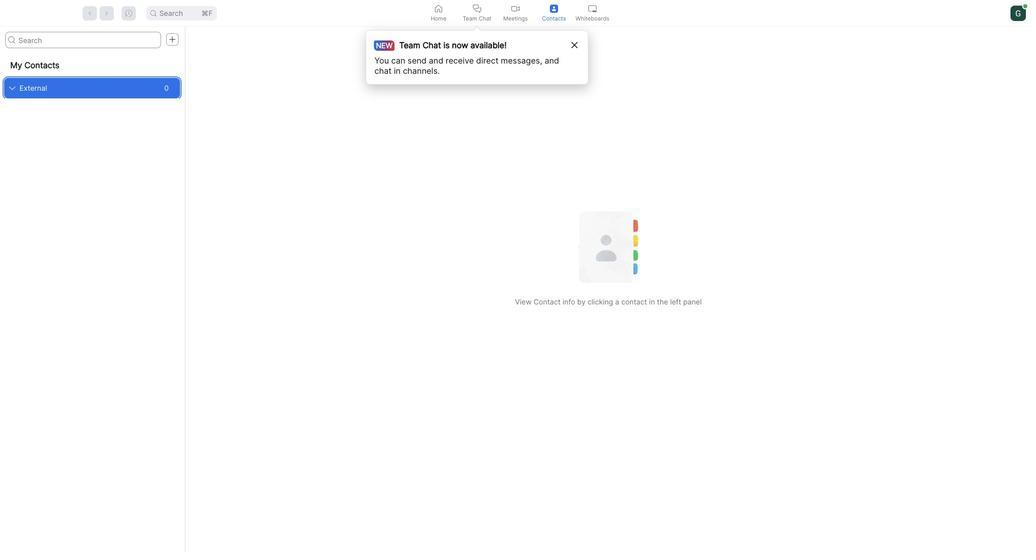 Task type: describe. For each thing, give the bounding box(es) containing it.
in inside contacts tab panel
[[649, 297, 655, 306]]

team for team chat
[[463, 15, 477, 22]]

home
[[431, 15, 447, 22]]

view contact info by clicking a contact in the left panel
[[515, 297, 702, 306]]

team chat is now available! you can send and receive direct messages, and chat in channels.
[[375, 40, 559, 76]]

whiteboards
[[576, 15, 610, 22]]

whiteboards button
[[573, 0, 612, 26]]

meetings button
[[496, 0, 535, 26]]

info
[[563, 297, 575, 306]]

the
[[657, 297, 668, 306]]

magnifier image inside contacts tab panel
[[8, 36, 15, 44]]

in inside "team chat is now available! you can send and receive direct messages, and chat in channels."
[[394, 66, 401, 76]]

close image
[[571, 42, 578, 48]]

receive
[[446, 55, 474, 66]]

panel
[[683, 297, 702, 306]]

2 and from the left
[[545, 55, 559, 66]]

0 vertical spatial magnifier image
[[150, 10, 156, 16]]

my contacts
[[10, 60, 60, 70]]

team for team chat is now available! you can send and receive direct messages, and chat in channels.
[[399, 40, 420, 50]]

meetings
[[503, 15, 528, 22]]

team chat is now available! element
[[378, 39, 507, 51]]

profile contact image
[[550, 4, 558, 13]]

you
[[375, 55, 389, 66]]

left
[[670, 297, 681, 306]]

direct
[[476, 55, 499, 66]]

contact
[[621, 297, 647, 306]]

by
[[577, 297, 586, 306]]

0 vertical spatial magnifier image
[[150, 10, 156, 16]]

contacts tab panel
[[0, 27, 1031, 553]]



Task type: vqa. For each thing, say whether or not it's contained in the screenshot.
topmost Chat
yes



Task type: locate. For each thing, give the bounding box(es) containing it.
and
[[429, 55, 444, 66], [545, 55, 559, 66]]

close image
[[571, 42, 578, 48]]

chat inside "team chat is now available! you can send and receive direct messages, and chat in channels."
[[423, 40, 441, 50]]

team chat image
[[473, 4, 481, 13], [473, 4, 481, 13]]

contacts inside contacts 'button'
[[542, 15, 566, 22]]

⌘f
[[201, 8, 213, 17]]

chat for team chat
[[479, 15, 492, 22]]

0 vertical spatial chat
[[479, 15, 492, 22]]

contacts
[[542, 15, 566, 22], [24, 60, 60, 70]]

and down team chat is now available! element
[[429, 55, 444, 66]]

my contacts grouping, external, 0 items enclose, level 2, 1 of 1, tree item
[[4, 78, 180, 99]]

messages,
[[501, 55, 542, 66]]

1 horizontal spatial in
[[649, 297, 655, 306]]

magnifier image
[[150, 10, 156, 16], [8, 36, 15, 44]]

in
[[394, 66, 401, 76], [649, 297, 655, 306]]

1 horizontal spatial contacts
[[542, 15, 566, 22]]

chat
[[375, 66, 392, 76]]

0 vertical spatial in
[[394, 66, 401, 76]]

external
[[19, 84, 47, 92]]

1 vertical spatial chat
[[423, 40, 441, 50]]

magnifier image left search
[[150, 10, 156, 16]]

a
[[615, 297, 619, 306]]

magnifier image
[[150, 10, 156, 16], [8, 36, 15, 44]]

0 horizontal spatial team
[[399, 40, 420, 50]]

home small image
[[435, 4, 443, 13], [435, 4, 443, 13]]

home button
[[419, 0, 458, 26]]

magnifier image left search
[[150, 10, 156, 16]]

0 horizontal spatial contacts
[[24, 60, 60, 70]]

online image
[[1024, 4, 1028, 8]]

in left the the
[[649, 297, 655, 306]]

clicking
[[588, 297, 613, 306]]

1 vertical spatial team
[[399, 40, 420, 50]]

tooltip containing team chat is now available! you can send and receive direct messages, and chat in channels.
[[366, 26, 589, 85]]

0 vertical spatial contacts
[[542, 15, 566, 22]]

you can send and receive direct messages, and chat in channels. element
[[375, 55, 569, 76]]

1 horizontal spatial magnifier image
[[150, 10, 156, 16]]

profile contact image
[[550, 4, 558, 13]]

send
[[408, 55, 427, 66]]

tooltip
[[366, 26, 589, 85]]

available!
[[471, 40, 507, 50]]

search
[[159, 8, 183, 17]]

contacts inside my contacts heading
[[24, 60, 60, 70]]

my
[[10, 60, 22, 70]]

and right messages,
[[545, 55, 559, 66]]

avatar image
[[1011, 5, 1026, 21]]

1 horizontal spatial chat
[[479, 15, 492, 22]]

team up now
[[463, 15, 477, 22]]

contacts button
[[535, 0, 573, 26]]

contacts up 'external'
[[24, 60, 60, 70]]

magnifier image up my
[[8, 36, 15, 44]]

tab list containing home
[[419, 0, 612, 26]]

video on image
[[512, 4, 520, 13], [512, 4, 520, 13]]

can
[[391, 55, 405, 66]]

0 horizontal spatial magnifier image
[[8, 36, 15, 44]]

0
[[164, 84, 169, 92]]

my contacts heading
[[0, 52, 184, 78]]

0 horizontal spatial magnifier image
[[8, 36, 15, 44]]

1 and from the left
[[429, 55, 444, 66]]

team inside "team chat is now available! you can send and receive direct messages, and chat in channels."
[[399, 40, 420, 50]]

0 horizontal spatial chat
[[423, 40, 441, 50]]

team inside team chat "button"
[[463, 15, 477, 22]]

chat left is on the top
[[423, 40, 441, 50]]

team
[[463, 15, 477, 22], [399, 40, 420, 50]]

team up send
[[399, 40, 420, 50]]

0 vertical spatial team
[[463, 15, 477, 22]]

1 vertical spatial magnifier image
[[8, 36, 15, 44]]

in right chat on the top of the page
[[394, 66, 401, 76]]

channels.
[[403, 66, 440, 76]]

contact
[[534, 297, 561, 306]]

plus small image
[[169, 36, 176, 43], [169, 36, 176, 43]]

view
[[515, 297, 532, 306]]

team chat button
[[458, 0, 496, 26]]

0 horizontal spatial and
[[429, 55, 444, 66]]

1 vertical spatial contacts
[[24, 60, 60, 70]]

chat inside team chat "button"
[[479, 15, 492, 22]]

1 horizontal spatial and
[[545, 55, 559, 66]]

team chat
[[463, 15, 492, 22]]

tab list
[[419, 0, 612, 26]]

Search text field
[[5, 32, 161, 48]]

chat for team chat is now available! you can send and receive direct messages, and chat in channels.
[[423, 40, 441, 50]]

1 horizontal spatial team
[[463, 15, 477, 22]]

chevron down image
[[9, 85, 15, 91], [9, 85, 15, 91]]

whiteboard small image
[[589, 4, 597, 13], [589, 4, 597, 13]]

1 horizontal spatial magnifier image
[[150, 10, 156, 16]]

1 vertical spatial magnifier image
[[8, 36, 15, 44]]

chat
[[479, 15, 492, 22], [423, 40, 441, 50]]

now
[[452, 40, 468, 50]]

0 horizontal spatial in
[[394, 66, 401, 76]]

1 vertical spatial in
[[649, 297, 655, 306]]

online image
[[1024, 4, 1028, 8]]

is
[[444, 40, 450, 50]]

contacts down profile contact icon
[[542, 15, 566, 22]]

chat up available!
[[479, 15, 492, 22]]

magnifier image up my
[[8, 36, 15, 44]]

my contacts tree
[[0, 52, 184, 99]]



